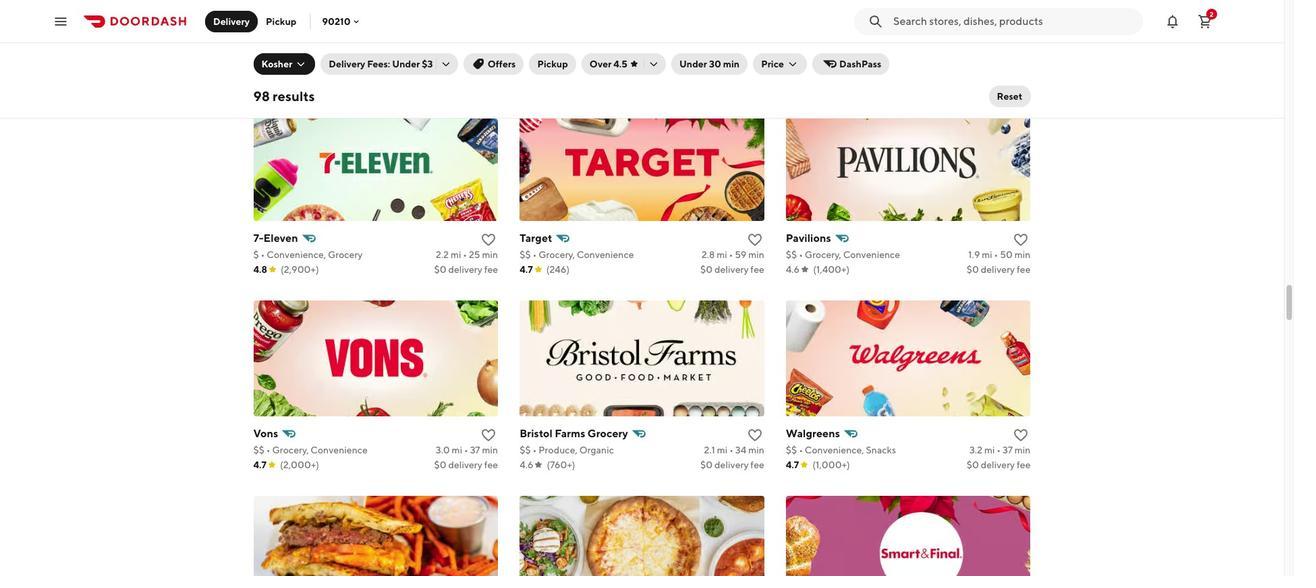 Task type: locate. For each thing, give the bounding box(es) containing it.
1 vertical spatial 4.6
[[520, 460, 533, 471]]

reset button
[[989, 86, 1031, 107]]

4.6 for bristol farms grocery
[[520, 460, 533, 471]]

1 34 from the top
[[735, 40, 747, 51]]

4.7 right price
[[786, 55, 799, 66]]

4.8
[[253, 55, 267, 66], [253, 264, 267, 275]]

pickup button down fish,
[[529, 53, 576, 75]]

0 vertical spatial pickup button
[[258, 10, 305, 32]]

$​0 down 3.2
[[967, 460, 979, 471]]

$$ for bristol farms grocery
[[520, 445, 531, 456]]

$$ down "walgreens"
[[786, 445, 797, 456]]

2.2 mi • 25 min
[[436, 249, 498, 260]]

4.6
[[786, 264, 800, 275], [520, 460, 533, 471]]

$​0 delivery fee down 2.4 mi • 38 min
[[434, 55, 498, 66]]

mi for bristol farms grocery
[[717, 445, 728, 456]]

1 horizontal spatial click to add this store to your saved list image
[[1013, 232, 1029, 248]]

1 horizontal spatial pickup button
[[529, 53, 576, 75]]

$$ down vons
[[253, 445, 265, 456]]

$$ for target
[[520, 249, 531, 260]]

• left fish,
[[533, 40, 537, 51]]

convenience,
[[267, 249, 326, 260], [805, 445, 864, 456]]

0 vertical spatial 34
[[735, 40, 747, 51]]

$3
[[422, 59, 433, 69]]

$$ up 'price' "button"
[[786, 40, 797, 51]]

0 vertical spatial 4.6
[[786, 264, 800, 275]]

$​0 delivery fee for pavilions
[[967, 264, 1031, 275]]

fee
[[484, 55, 498, 66], [751, 55, 764, 66], [484, 264, 498, 275], [751, 264, 764, 275], [1017, 264, 1031, 275], [484, 460, 498, 471], [751, 460, 764, 471], [1017, 460, 1031, 471]]

click to add this store to your saved list image up 2.2 mi • 25 min
[[481, 232, 497, 248]]

4.6 down bristol
[[520, 460, 533, 471]]

min up price
[[748, 40, 764, 51]]

2 horizontal spatial grocery,
[[805, 249, 841, 260]]

fee down the 2.8 mi • 59 min
[[751, 264, 764, 275]]

1 click to add this store to your saved list image from the left
[[481, 232, 497, 248]]

$$ • grocery, convenience up (1,400+)
[[786, 249, 900, 260]]

mi for erewhon
[[451, 40, 461, 51]]

min right 2.1
[[748, 445, 764, 456]]

mi right 3.2
[[984, 445, 995, 456]]

click to add this store to your saved list image for vons
[[481, 428, 497, 444]]

under inside "button"
[[679, 59, 707, 69]]

0 horizontal spatial delivery
[[213, 16, 250, 27]]

(162)
[[813, 55, 834, 66]]

0 horizontal spatial convenience
[[311, 445, 368, 456]]

$​0 delivery fee down 3.4 mi • 34 min
[[700, 55, 764, 66]]

min for erewhon
[[482, 40, 498, 51]]

1 horizontal spatial delivery
[[329, 59, 365, 69]]

fee down 2.4 mi • 38 min
[[484, 55, 498, 66]]

pickup up spend
[[537, 59, 568, 69]]

4.8 for erewhon
[[253, 55, 267, 66]]

$$ • grocery, convenience
[[520, 249, 634, 260], [786, 249, 900, 260], [253, 445, 368, 456]]

90210 button
[[322, 16, 361, 27]]

2.1 mi • 34 min
[[704, 445, 764, 456]]

0 horizontal spatial under
[[392, 59, 420, 69]]

delivery down 2.4 mi • 38 min
[[448, 55, 482, 66]]

1 vertical spatial 34
[[735, 445, 747, 456]]

$$ • convenience, snacks
[[786, 445, 896, 456]]

2 4.8 from the top
[[253, 264, 267, 275]]

mi right 2.1
[[717, 445, 728, 456]]

• down bristol
[[533, 445, 537, 456]]

0 horizontal spatial grocery,
[[272, 445, 309, 456]]

3 items, open order cart image
[[1197, 13, 1213, 29]]

$​0 delivery fee down 3.0 mi • 37 min
[[434, 460, 498, 471]]

fee down 2.2 mi • 25 min
[[484, 264, 498, 275]]

1 vertical spatial convenience,
[[805, 445, 864, 456]]

• down "walgreens"
[[799, 445, 803, 456]]

$$ • produce, organic
[[520, 445, 614, 456]]

under
[[392, 59, 420, 69], [679, 59, 707, 69]]

delivery
[[213, 16, 250, 27], [329, 59, 365, 69]]

spend
[[533, 71, 558, 81]]

delivery down 3.0 mi • 37 min
[[448, 460, 482, 471]]

$$ • grocery, convenience for target
[[520, 249, 634, 260]]

dashpass
[[839, 59, 882, 69]]

$​0 delivery fee
[[434, 55, 498, 66], [700, 55, 764, 66], [434, 264, 498, 275], [700, 264, 764, 275], [967, 264, 1031, 275], [434, 460, 498, 471], [700, 460, 764, 471], [967, 460, 1031, 471]]

eleven
[[264, 232, 298, 245]]

min for walgreens
[[1015, 445, 1031, 456]]

• down vons
[[266, 445, 270, 456]]

mi right 2.8 at right top
[[717, 249, 727, 260]]

$​0 for 7-eleven
[[434, 264, 446, 275]]

click to add this store to your saved list image for bristol farms grocery
[[747, 428, 763, 444]]

grocery
[[328, 249, 363, 260], [588, 428, 628, 440]]

$​0 for pavilions
[[967, 264, 979, 275]]

4.8 left '(118)'
[[253, 55, 267, 66]]

$​0 delivery fee for target
[[700, 264, 764, 275]]

min right "3.0"
[[482, 445, 498, 456]]

0 horizontal spatial &
[[336, 40, 342, 51]]

$$ • grocery, convenience up (2,000+)
[[253, 445, 368, 456]]

4.6 down pavilions
[[786, 264, 800, 275]]

1 horizontal spatial 4.6
[[786, 264, 800, 275]]

0 horizontal spatial pickup button
[[258, 10, 305, 32]]

delivery down 2.1 mi • 34 min
[[715, 460, 749, 471]]

$​0 delivery fee for erewhon
[[434, 55, 498, 66]]

30
[[709, 59, 721, 69]]

$$ down target
[[520, 249, 531, 260]]

convenience for vons
[[311, 445, 368, 456]]

min for 7-eleven
[[482, 249, 498, 260]]

delivery fees: under $3
[[329, 59, 433, 69]]

25
[[469, 249, 480, 260]]

$$ for vons
[[253, 445, 265, 456]]

$​0 delivery fee down the 2.8 mi • 59 min
[[700, 264, 764, 275]]

$$
[[253, 40, 265, 51], [520, 40, 531, 51], [786, 40, 797, 51], [520, 249, 531, 260], [786, 249, 797, 260], [253, 445, 265, 456], [520, 445, 531, 456], [786, 445, 797, 456]]

1 vertical spatial pickup
[[537, 59, 568, 69]]

delivery for walgreens
[[981, 460, 1015, 471]]

1 37 from the left
[[470, 445, 480, 456]]

37 right "3.0"
[[470, 445, 480, 456]]

1 & from the left
[[336, 40, 342, 51]]

$​0 down 2.1
[[700, 460, 713, 471]]

grocery, up (246)
[[539, 249, 575, 260]]

0 horizontal spatial 4.6
[[520, 460, 533, 471]]

delivery for target
[[715, 264, 749, 275]]

$​0 for erewhon
[[434, 55, 446, 66]]

1 horizontal spatial &
[[921, 40, 927, 51]]

1 vertical spatial delivery
[[329, 59, 365, 69]]

& left 'brunch'
[[921, 40, 927, 51]]

8.1
[[970, 40, 982, 51]]

delivery down 1.9 mi • 50 min
[[981, 264, 1015, 275]]

min right 50
[[1015, 249, 1031, 260]]

0 vertical spatial convenience,
[[267, 249, 326, 260]]

convenience, up '(1,000+)'
[[805, 445, 864, 456]]

fee down 2.1 mi • 34 min
[[751, 460, 764, 471]]

$$ • fish, seafood
[[520, 40, 596, 51]]

1 vertical spatial 4.8
[[253, 264, 267, 275]]

convenience
[[577, 249, 634, 260], [843, 249, 900, 260], [311, 445, 368, 456]]

fee for 7-eleven
[[484, 264, 498, 275]]

4.8 for 7-eleven
[[253, 264, 267, 275]]

mi for 7-eleven
[[451, 249, 461, 260]]

$​0 for walgreens
[[967, 460, 979, 471]]

$​0
[[434, 55, 446, 66], [700, 55, 713, 66], [434, 264, 446, 275], [700, 264, 713, 275], [967, 264, 979, 275], [434, 460, 446, 471], [700, 460, 713, 471], [967, 460, 979, 471]]

click to add this store to your saved list image up 3.0 mi • 37 min
[[481, 428, 497, 444]]

min right 25
[[482, 249, 498, 260]]

34
[[735, 40, 747, 51], [735, 445, 747, 456]]

mi right "2.2"
[[451, 249, 461, 260]]

&
[[336, 40, 342, 51], [921, 40, 927, 51]]

0 horizontal spatial 37
[[470, 445, 480, 456]]

$​0 delivery fee down the 3.2 mi • 37 min
[[967, 460, 1031, 471]]

click to add this store to your saved list image up the 3.2 mi • 37 min
[[1013, 428, 1029, 444]]

min right '30' at the right of the page
[[723, 59, 740, 69]]

4.7 right offers
[[520, 55, 533, 66]]

37 for vons
[[470, 445, 480, 456]]

click to add this store to your saved list image up the 2.8 mi • 59 min
[[747, 232, 763, 248]]

grocery, for target
[[539, 249, 575, 260]]

•
[[266, 40, 270, 51], [463, 40, 467, 51], [533, 40, 537, 51], [730, 40, 733, 51], [799, 40, 803, 51], [996, 40, 1000, 51], [261, 249, 265, 260], [463, 249, 467, 260], [533, 249, 537, 260], [729, 249, 733, 260], [799, 249, 803, 260], [994, 249, 998, 260], [266, 445, 270, 456], [464, 445, 468, 456], [533, 445, 537, 456], [730, 445, 733, 456], [799, 445, 803, 456], [997, 445, 1001, 456]]

• left 38
[[463, 40, 467, 51]]

1 horizontal spatial grocery,
[[539, 249, 575, 260]]

4.6 for pavilions
[[786, 264, 800, 275]]

walgreens
[[786, 428, 840, 440]]

bristol farms grocery
[[520, 428, 628, 440]]

1 vertical spatial pickup button
[[529, 53, 576, 75]]

mi right "3.0"
[[452, 445, 462, 456]]

$​0 right the $3 on the top left
[[434, 55, 446, 66]]

1 vertical spatial grocery
[[588, 428, 628, 440]]

pickup up the organic,
[[266, 16, 297, 27]]

1 horizontal spatial convenience
[[577, 249, 634, 260]]

click to add this store to your saved list image up '8.1 mi • 36 min'
[[1013, 23, 1029, 39]]

34 for 2.1 mi • 34 min
[[735, 445, 747, 456]]

min right 38
[[482, 40, 498, 51]]

4.7 left (246)
[[520, 264, 533, 275]]

$$ for pavilions
[[786, 249, 797, 260]]

0 vertical spatial grocery
[[328, 249, 363, 260]]

2 click to add this store to your saved list image from the left
[[1013, 232, 1029, 248]]

1 4.8 from the top
[[253, 55, 267, 66]]

37 for walgreens
[[1003, 445, 1013, 456]]

delivery down the 3.2 mi • 37 min
[[981, 460, 1015, 471]]

min right 59 on the right top of page
[[748, 249, 764, 260]]

smoothie
[[344, 40, 385, 51]]

delivery for bristol farms grocery
[[715, 460, 749, 471]]

mi for walgreens
[[984, 445, 995, 456]]

2 & from the left
[[921, 40, 927, 51]]

organic
[[579, 445, 614, 456]]

pickup
[[266, 16, 297, 27], [537, 59, 568, 69]]

min right "36"
[[1015, 40, 1031, 51]]

fee down the 3.2 mi • 37 min
[[1017, 460, 1031, 471]]

2 horizontal spatial convenience
[[843, 249, 900, 260]]

34 for 3.4 mi • 34 min
[[735, 40, 747, 51]]

reset
[[997, 91, 1023, 102]]

delivery
[[448, 55, 482, 66], [715, 55, 749, 66], [448, 264, 482, 275], [715, 264, 749, 275], [981, 264, 1015, 275], [448, 460, 482, 471], [715, 460, 749, 471], [981, 460, 1015, 471]]

1 horizontal spatial $$ • grocery, convenience
[[520, 249, 634, 260]]

$$ • grocery, convenience for vons
[[253, 445, 368, 456]]

fee down 3.0 mi • 37 min
[[484, 460, 498, 471]]

$​0 down 2.8 at right top
[[700, 264, 713, 275]]

grocery, up (1,400+)
[[805, 249, 841, 260]]

1 under from the left
[[392, 59, 420, 69]]

click to add this store to your saved list image
[[481, 232, 497, 248], [1013, 232, 1029, 248]]

delivery inside button
[[213, 16, 250, 27]]

34 right 2.1
[[735, 445, 747, 456]]

fee for bristol farms grocery
[[751, 460, 764, 471]]

1 horizontal spatial 37
[[1003, 445, 1013, 456]]

open menu image
[[53, 13, 69, 29]]

1 horizontal spatial under
[[679, 59, 707, 69]]

2.2
[[436, 249, 449, 260]]

4.7 down "walgreens"
[[786, 460, 799, 471]]

37
[[470, 445, 480, 456], [1003, 445, 1013, 456]]

1 horizontal spatial convenience,
[[805, 445, 864, 456]]

2 34 from the top
[[735, 445, 747, 456]]

1.9 mi • 50 min
[[968, 249, 1031, 260]]

0 vertical spatial delivery
[[213, 16, 250, 27]]

price
[[761, 59, 784, 69]]

$​0 delivery fee down 2.2 mi • 25 min
[[434, 264, 498, 275]]

& right juice at the top of page
[[336, 40, 342, 51]]

59
[[735, 249, 747, 260]]

$$ • grocery, convenience up (246)
[[520, 249, 634, 260]]

4.7 for patrick's roadhouse
[[786, 55, 799, 66]]

2 horizontal spatial $$ • grocery, convenience
[[786, 249, 900, 260]]

bristol
[[520, 428, 553, 440]]

$$ down erewhon
[[253, 40, 265, 51]]

2.4 mi • 38 min
[[436, 40, 498, 51]]

min for bristol farms grocery
[[748, 445, 764, 456]]

under left '30' at the right of the page
[[679, 59, 707, 69]]

0 horizontal spatial $$ • grocery, convenience
[[253, 445, 368, 456]]

delivery left erewhon
[[213, 16, 250, 27]]

min for vons
[[482, 445, 498, 456]]

• right 2.1
[[730, 445, 733, 456]]

$​0 down "3.0"
[[434, 460, 446, 471]]

click to add this store to your saved list image for target
[[747, 232, 763, 248]]

delivery down 2.2 mi • 25 min
[[448, 264, 482, 275]]

under 30 min button
[[671, 53, 748, 75]]

$$ down bristol
[[520, 445, 531, 456]]

fee for walgreens
[[1017, 460, 1031, 471]]

click to add this store to your saved list image up 1.9 mi • 50 min
[[1013, 232, 1029, 248]]

4.8 down $
[[253, 264, 267, 275]]

0 vertical spatial 4.8
[[253, 55, 267, 66]]

2 37 from the left
[[1003, 445, 1013, 456]]

$$ down pavilions
[[786, 249, 797, 260]]

1 horizontal spatial grocery
[[588, 428, 628, 440]]

2 under from the left
[[679, 59, 707, 69]]

98
[[253, 88, 270, 104]]

under left the $3 on the top left
[[392, 59, 420, 69]]

grocery,
[[539, 249, 575, 260], [805, 249, 841, 260], [272, 445, 309, 456]]

click to add this store to your saved list image
[[1013, 23, 1029, 39], [747, 232, 763, 248], [481, 428, 497, 444], [747, 428, 763, 444], [1013, 428, 1029, 444]]

34 right 3.4
[[735, 40, 747, 51]]

0 horizontal spatial convenience,
[[267, 249, 326, 260]]

$​0 delivery fee for vons
[[434, 460, 498, 471]]

$​0 down 1.9 at the right
[[967, 264, 979, 275]]

$​0 delivery fee down 2.1 mi • 34 min
[[700, 460, 764, 471]]

$​0 delivery fee for bristol farms grocery
[[700, 460, 764, 471]]

pickup button
[[258, 10, 305, 32], [529, 53, 576, 75]]

0 vertical spatial pickup
[[266, 16, 297, 27]]

1 horizontal spatial pickup
[[537, 59, 568, 69]]

4.7 for vons
[[253, 460, 267, 471]]

fee down 1.9 mi • 50 min
[[1017, 264, 1031, 275]]

$​0 down "2.2"
[[434, 264, 446, 275]]

0 horizontal spatial grocery
[[328, 249, 363, 260]]

vons
[[253, 428, 278, 440]]

snacks
[[866, 445, 896, 456]]

convenience, up (2,900+)
[[267, 249, 326, 260]]

$​0 for vons
[[434, 460, 446, 471]]

90210
[[322, 16, 351, 27]]

0 horizontal spatial click to add this store to your saved list image
[[481, 232, 497, 248]]



Task type: describe. For each thing, give the bounding box(es) containing it.
delivery button
[[205, 10, 258, 32]]

delivery for delivery fees: under $3
[[329, 59, 365, 69]]

click to add this store to your saved list image for walgreens
[[1013, 428, 1029, 444]]

$​0 for target
[[700, 264, 713, 275]]

3.2
[[970, 445, 983, 456]]

over 4.5 button
[[582, 53, 666, 75]]

delivery for delivery
[[213, 16, 250, 27]]

grocery, for vons
[[272, 445, 309, 456]]

• down pavilions
[[799, 249, 803, 260]]

fee for erewhon
[[484, 55, 498, 66]]

4.7 for target
[[520, 264, 533, 275]]

• right 3.2
[[997, 445, 1001, 456]]

(246)
[[546, 264, 570, 275]]

delivery for vons
[[448, 460, 482, 471]]

2.4
[[436, 40, 449, 51]]

7-
[[253, 232, 264, 245]]

min for pavilions
[[1015, 249, 1031, 260]]

delivery for erewhon
[[448, 55, 482, 66]]

• left "36"
[[996, 40, 1000, 51]]

offers
[[488, 59, 516, 69]]

american
[[805, 40, 846, 51]]

$$ • grocery, convenience for pavilions
[[786, 249, 900, 260]]

2.8
[[702, 249, 715, 260]]

8.1 mi • 36 min
[[970, 40, 1031, 51]]

min for patrick's roadhouse
[[1015, 40, 1031, 51]]

Store search: begin typing to search for stores available on DoorDash text field
[[893, 14, 1135, 29]]

$$ • organic, juice & smoothie
[[253, 40, 385, 51]]

fee for vons
[[484, 460, 498, 471]]

grocery, for pavilions
[[805, 249, 841, 260]]

min for target
[[748, 249, 764, 260]]

over 4.5
[[590, 59, 627, 69]]

$$ • american (new), breakfast & brunch
[[786, 40, 961, 51]]

patrick's roadhouse
[[786, 23, 885, 36]]

fee down 3.4 mi • 34 min
[[751, 55, 764, 66]]

$$ for patrick's roadhouse
[[786, 40, 797, 51]]

breakfast
[[879, 40, 920, 51]]

7-eleven
[[253, 232, 298, 245]]

mi for target
[[717, 249, 727, 260]]

mi for pavilions
[[982, 249, 992, 260]]

fee for target
[[751, 264, 764, 275]]

notification bell image
[[1165, 13, 1181, 29]]

• right 3.4
[[730, 40, 733, 51]]

farms
[[555, 428, 585, 440]]

$$ for erewhon
[[253, 40, 265, 51]]

offers button
[[463, 53, 524, 75]]

kosher
[[261, 59, 292, 69]]

• down target
[[533, 249, 537, 260]]

dashpass button
[[812, 53, 890, 75]]

• down erewhon
[[266, 40, 270, 51]]

(2,900+)
[[281, 264, 319, 275]]

pavilions
[[786, 232, 831, 245]]

click to add this store to your saved list image for patrick's roadhouse
[[1013, 23, 1029, 39]]

organic,
[[272, 40, 309, 51]]

min inside the under 30 min "button"
[[723, 59, 740, 69]]

(930+)
[[546, 55, 575, 66]]

3.0 mi • 37 min
[[436, 445, 498, 456]]

3.0
[[436, 445, 450, 456]]

(760+)
[[547, 460, 575, 471]]

under 30 min
[[679, 59, 740, 69]]

$10
[[598, 71, 612, 81]]

delivery down 3.4 mi • 34 min
[[715, 55, 749, 66]]

(new),
[[848, 40, 877, 51]]

$​0 delivery fee for 7-eleven
[[434, 264, 498, 275]]

fish,
[[539, 40, 559, 51]]

$60,
[[559, 71, 577, 81]]

$$ left fish,
[[520, 40, 531, 51]]

50
[[1000, 249, 1013, 260]]

mi for vons
[[452, 445, 462, 456]]

brunch
[[929, 40, 961, 51]]

save
[[579, 71, 596, 81]]

$​0 down 3.4
[[700, 55, 713, 66]]

fee for pavilions
[[1017, 264, 1031, 275]]

3.4 mi • 34 min
[[702, 40, 764, 51]]

4.7 for walgreens
[[786, 460, 799, 471]]

$ • convenience, grocery
[[253, 249, 363, 260]]

roadhouse
[[831, 23, 885, 36]]

(1,000+)
[[813, 460, 850, 471]]

2
[[1210, 10, 1214, 18]]

36
[[1002, 40, 1013, 51]]

target
[[520, 232, 552, 245]]

• down patrick's
[[799, 40, 803, 51]]

mi right 3.4
[[717, 40, 728, 51]]

price button
[[753, 53, 807, 75]]

$$ for walgreens
[[786, 445, 797, 456]]

• left 50
[[994, 249, 998, 260]]

(118)
[[281, 55, 300, 66]]

convenience for pavilions
[[843, 249, 900, 260]]

delivery for pavilions
[[981, 264, 1015, 275]]

convenience, for walgreens
[[805, 445, 864, 456]]

2.8 mi • 59 min
[[702, 249, 764, 260]]

over
[[590, 59, 612, 69]]

• left 59 on the right top of page
[[729, 249, 733, 260]]

convenience for target
[[577, 249, 634, 260]]

4.5
[[613, 59, 627, 69]]

convenience, for 7-eleven
[[267, 249, 326, 260]]

click to add this store to your saved list image for 7-eleven
[[481, 232, 497, 248]]

98 results
[[253, 88, 315, 104]]

0 horizontal spatial pickup
[[266, 16, 297, 27]]

3.4
[[702, 40, 715, 51]]

delivery for 7-eleven
[[448, 264, 482, 275]]

$​0 delivery fee for walgreens
[[967, 460, 1031, 471]]

(1,400+)
[[813, 264, 850, 275]]

juice
[[311, 40, 334, 51]]

$
[[253, 249, 259, 260]]

seafood
[[561, 40, 596, 51]]

fees:
[[367, 59, 390, 69]]

spend $60, save $10
[[533, 71, 612, 81]]

1.9
[[968, 249, 980, 260]]

38
[[469, 40, 480, 51]]

erewhon
[[253, 23, 298, 36]]

produce,
[[539, 445, 577, 456]]

results
[[273, 88, 315, 104]]

$​0 for bristol farms grocery
[[700, 460, 713, 471]]

2.1
[[704, 445, 715, 456]]

patrick's
[[786, 23, 829, 36]]

• right "3.0"
[[464, 445, 468, 456]]

click to add this store to your saved list image for pavilions
[[1013, 232, 1029, 248]]

mi for patrick's roadhouse
[[983, 40, 994, 51]]

(2,000+)
[[280, 460, 319, 471]]

3.2 mi • 37 min
[[970, 445, 1031, 456]]

2 button
[[1192, 8, 1219, 35]]

• right $
[[261, 249, 265, 260]]

• left 25
[[463, 249, 467, 260]]

kosher button
[[253, 53, 315, 75]]



Task type: vqa. For each thing, say whether or not it's contained in the screenshot.


